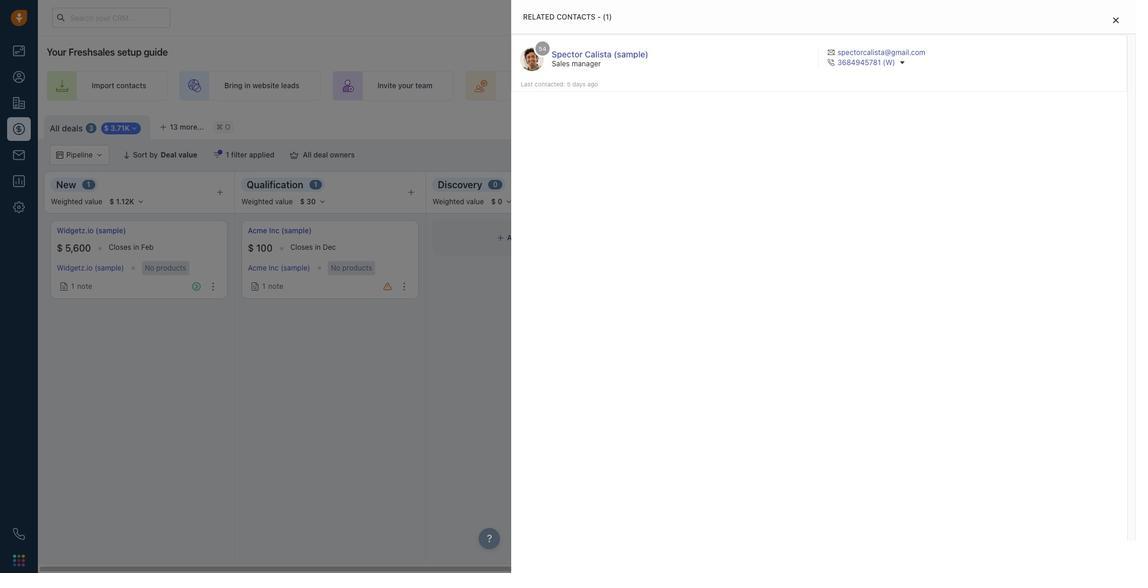 Task type: vqa. For each thing, say whether or not it's contained in the screenshot.
Most Recent Deal : Widgetz.io (sample)
no



Task type: describe. For each thing, give the bounding box(es) containing it.
owners
[[330, 150, 355, 159]]

1 team from the left
[[416, 81, 433, 90]]

bring in website leads link
[[179, 71, 321, 101]]

website
[[253, 81, 279, 90]]

100
[[256, 243, 273, 254]]

more...
[[180, 123, 204, 131]]

13 more... button
[[153, 119, 211, 136]]

2 acme from the top
[[248, 264, 267, 273]]

no products for $ 100
[[331, 263, 372, 272]]

(sample) up closes in feb
[[96, 226, 126, 235]]

13 more...
[[170, 123, 204, 131]]

$ 5,600
[[57, 243, 91, 254]]

closes for $ 5,600
[[109, 243, 131, 252]]

all for deals
[[50, 123, 60, 133]]

qualification
[[247, 179, 303, 190]]

your freshsales setup guide
[[47, 47, 168, 57]]

(w)
[[884, 58, 896, 67]]

1 acme inc (sample) from the top
[[248, 226, 312, 235]]

days
[[573, 81, 586, 88]]

to
[[553, 81, 560, 90]]

contacts
[[557, 12, 596, 21]]

(sample) down closes in feb
[[95, 264, 124, 273]]

$ for $ 5,600
[[57, 243, 63, 254]]

close image
[[1114, 17, 1120, 24]]

your
[[47, 47, 66, 57]]

closes in feb
[[109, 243, 154, 252]]

(1)
[[603, 12, 612, 21]]

related contacts - (1)
[[523, 12, 612, 21]]

new
[[56, 179, 76, 190]]

freshworks switcher image
[[13, 555, 25, 567]]

deal for all
[[314, 150, 328, 159]]

manager
[[572, 59, 601, 68]]

discovery
[[438, 179, 483, 190]]

5,600
[[65, 243, 91, 254]]

phone element
[[7, 522, 31, 546]]

route leads to your team
[[511, 81, 596, 90]]

spector calista (sample) sales manager
[[552, 49, 649, 68]]

2 acme inc (sample) link from the top
[[248, 264, 310, 273]]

import
[[92, 81, 115, 90]]

(sample) up the closes in dec
[[282, 226, 312, 235]]

all deal owners button
[[282, 145, 363, 165]]

all deal owners
[[303, 150, 355, 159]]

products for $ 100
[[343, 263, 372, 272]]

route leads to your team link
[[466, 71, 618, 101]]

13
[[170, 123, 178, 131]]

1 acme from the top
[[248, 226, 267, 235]]

3
[[89, 124, 93, 133]]

⌘ o
[[217, 123, 231, 132]]

guide
[[144, 47, 168, 57]]

invite your team link
[[333, 71, 454, 101]]

1 leads from the left
[[281, 81, 300, 90]]

5
[[567, 81, 571, 88]]

import contacts link
[[47, 71, 168, 101]]

all for deal
[[303, 150, 312, 159]]

products for $ 5,600
[[156, 263, 186, 272]]

container_wx8msf4aqz5i3rn1 image for add deal
[[497, 234, 505, 242]]

spector calista (sample) link
[[552, 49, 649, 59]]

container_wx8msf4aqz5i3rn1 image for 1
[[251, 282, 259, 291]]

deals
[[62, 123, 83, 133]]

3684945781
[[838, 58, 882, 67]]

no for $ 100
[[331, 263, 341, 272]]

last contacted: 5 days ago
[[521, 81, 598, 88]]

phone image
[[13, 528, 25, 540]]

applied
[[249, 150, 275, 159]]

contacts
[[116, 81, 146, 90]]

spector calista (sample) dialog
[[512, 0, 1137, 573]]

3684945781 (w)
[[838, 58, 896, 67]]

last
[[521, 81, 533, 88]]

note for $ 5,600
[[77, 282, 92, 291]]

phone image
[[828, 58, 835, 68]]

2 acme inc (sample) from the top
[[248, 264, 310, 273]]



Task type: locate. For each thing, give the bounding box(es) containing it.
1 horizontal spatial team
[[579, 81, 596, 90]]

1
[[226, 150, 229, 159], [87, 180, 90, 189], [314, 180, 318, 189], [71, 282, 74, 291], [262, 282, 266, 291]]

2 no products from the left
[[331, 263, 372, 272]]

2 widgetz.io (sample) link from the top
[[57, 264, 124, 273]]

(sample) down the closes in dec
[[281, 264, 310, 273]]

$ for $ 100
[[248, 243, 254, 254]]

1 vertical spatial container_wx8msf4aqz5i3rn1 image
[[251, 282, 259, 291]]

deal
[[314, 150, 328, 159], [523, 234, 538, 242]]

freshsales
[[69, 47, 115, 57]]

contacted:
[[535, 81, 566, 88]]

inc up 100
[[269, 226, 280, 235]]

1 note for $ 100
[[262, 282, 284, 291]]

1 horizontal spatial 1 note
[[262, 282, 284, 291]]

0 horizontal spatial in
[[133, 243, 139, 252]]

2 note from the left
[[269, 282, 284, 291]]

spector
[[552, 49, 583, 59]]

0 horizontal spatial container_wx8msf4aqz5i3rn1 image
[[60, 282, 68, 291]]

1 your from the left
[[398, 81, 414, 90]]

1 horizontal spatial your
[[562, 81, 577, 90]]

1 vertical spatial acme inc (sample)
[[248, 264, 310, 273]]

54
[[539, 45, 547, 52]]

closes left dec
[[291, 243, 313, 252]]

1 down $ 5,600
[[71, 282, 74, 291]]

spectorcalista@gmail.com link
[[828, 47, 926, 58]]

invite
[[378, 81, 397, 90]]

container_wx8msf4aqz5i3rn1 image for all deal owners button
[[290, 151, 298, 159]]

team
[[416, 81, 433, 90], [579, 81, 596, 90]]

import contacts
[[92, 81, 146, 90]]

container_wx8msf4aqz5i3rn1 image down $ 5,600
[[60, 282, 68, 291]]

your right to
[[562, 81, 577, 90]]

1 $ from the left
[[57, 243, 63, 254]]

2 horizontal spatial container_wx8msf4aqz5i3rn1 image
[[290, 151, 298, 159]]

your inside route leads to your team link
[[562, 81, 577, 90]]

route
[[511, 81, 531, 90]]

widgetz.io (sample) up 5,600
[[57, 226, 126, 235]]

2 widgetz.io (sample) from the top
[[57, 264, 124, 273]]

no down dec
[[331, 263, 341, 272]]

0 vertical spatial acme inc (sample)
[[248, 226, 312, 235]]

2 products from the left
[[343, 263, 372, 272]]

all left owners in the top of the page
[[303, 150, 312, 159]]

1 widgetz.io (sample) link from the top
[[57, 226, 126, 236]]

leads left to
[[533, 81, 551, 90]]

acme down "$ 100"
[[248, 264, 267, 273]]

acme
[[248, 226, 267, 235], [248, 264, 267, 273]]

1 horizontal spatial note
[[269, 282, 284, 291]]

1 filter applied button
[[205, 145, 282, 165]]

no products
[[145, 263, 186, 272], [331, 263, 372, 272]]

1 right new
[[87, 180, 90, 189]]

2 horizontal spatial in
[[315, 243, 321, 252]]

1 closes from the left
[[109, 243, 131, 252]]

widgetz.io (sample) link down 5,600
[[57, 264, 124, 273]]

2 team from the left
[[579, 81, 596, 90]]

1 horizontal spatial deal
[[523, 234, 538, 242]]

1 horizontal spatial container_wx8msf4aqz5i3rn1 image
[[213, 151, 221, 159]]

container_wx8msf4aqz5i3rn1 image left add
[[497, 234, 505, 242]]

1 widgetz.io from the top
[[57, 226, 94, 235]]

no
[[145, 263, 154, 272], [331, 263, 341, 272]]

leads
[[281, 81, 300, 90], [533, 81, 551, 90]]

(sample)
[[614, 49, 649, 59], [96, 226, 126, 235], [282, 226, 312, 235], [95, 264, 124, 273], [281, 264, 310, 273]]

no products down dec
[[331, 263, 372, 272]]

setup
[[117, 47, 142, 57]]

2 widgetz.io from the top
[[57, 264, 93, 273]]

0 vertical spatial acme
[[248, 226, 267, 235]]

2 no from the left
[[331, 263, 341, 272]]

1 horizontal spatial all
[[303, 150, 312, 159]]

1 horizontal spatial no products
[[331, 263, 372, 272]]

(sample) right calista
[[614, 49, 649, 59]]

spectorcalista@gmail.com
[[838, 48, 926, 57]]

deal inside all deal owners button
[[314, 150, 328, 159]]

leads right "website"
[[281, 81, 300, 90]]

no for $ 5,600
[[145, 263, 154, 272]]

1 horizontal spatial leads
[[533, 81, 551, 90]]

in inside bring in website leads link
[[245, 81, 251, 90]]

1 down all deal owners button
[[314, 180, 318, 189]]

deal left owners in the top of the page
[[314, 150, 328, 159]]

0
[[493, 180, 498, 189]]

0 horizontal spatial products
[[156, 263, 186, 272]]

widgetz.io
[[57, 226, 94, 235], [57, 264, 93, 273]]

ago
[[588, 81, 598, 88]]

deal right add
[[523, 234, 538, 242]]

acme inc (sample) link down 100
[[248, 264, 310, 273]]

email image
[[828, 47, 835, 58]]

1 filter applied
[[226, 150, 275, 159]]

0 horizontal spatial note
[[77, 282, 92, 291]]

widgetz.io (sample)
[[57, 226, 126, 235], [57, 264, 124, 273]]

(sample) inside spector calista (sample) sales manager
[[614, 49, 649, 59]]

1 vertical spatial widgetz.io (sample) link
[[57, 264, 124, 273]]

in for qualification
[[315, 243, 321, 252]]

0 horizontal spatial all
[[50, 123, 60, 133]]

0 horizontal spatial 1 note
[[71, 282, 92, 291]]

note down 5,600
[[77, 282, 92, 291]]

widgetz.io down $ 5,600
[[57, 264, 93, 273]]

0 vertical spatial widgetz.io (sample) link
[[57, 226, 126, 236]]

0 vertical spatial widgetz.io
[[57, 226, 94, 235]]

2 your from the left
[[562, 81, 577, 90]]

inc
[[269, 226, 280, 235], [269, 264, 279, 273]]

acme inc (sample) down 100
[[248, 264, 310, 273]]

related
[[523, 12, 555, 21]]

1 no from the left
[[145, 263, 154, 272]]

widgetz.io (sample) link up 5,600
[[57, 226, 126, 236]]

1 note down 5,600
[[71, 282, 92, 291]]

1 inc from the top
[[269, 226, 280, 235]]

1 horizontal spatial products
[[343, 263, 372, 272]]

container_wx8msf4aqz5i3rn1 image
[[497, 234, 505, 242], [251, 282, 259, 291]]

1 vertical spatial acme
[[248, 264, 267, 273]]

0 horizontal spatial $
[[57, 243, 63, 254]]

filter
[[231, 150, 247, 159]]

1 products from the left
[[156, 263, 186, 272]]

no down feb
[[145, 263, 154, 272]]

products
[[156, 263, 186, 272], [343, 263, 372, 272]]

1 vertical spatial deal
[[523, 234, 538, 242]]

widgetz.io (sample) down 5,600
[[57, 264, 124, 273]]

1 note for $ 5,600
[[71, 282, 92, 291]]

container_wx8msf4aqz5i3rn1 image
[[213, 151, 221, 159], [290, 151, 298, 159], [60, 282, 68, 291]]

all inside all deal owners button
[[303, 150, 312, 159]]

closes left feb
[[109, 243, 131, 252]]

1 vertical spatial widgetz.io (sample)
[[57, 264, 124, 273]]

1 vertical spatial widgetz.io
[[57, 264, 93, 273]]

2 inc from the top
[[269, 264, 279, 273]]

widgetz.io up $ 5,600
[[57, 226, 94, 235]]

o
[[225, 123, 231, 132]]

your
[[398, 81, 414, 90], [562, 81, 577, 90]]

your right invite
[[398, 81, 414, 90]]

0 horizontal spatial your
[[398, 81, 414, 90]]

acme inc (sample) link up 100
[[248, 226, 312, 236]]

1 acme inc (sample) link from the top
[[248, 226, 312, 236]]

container_wx8msf4aqz5i3rn1 image down "$ 100"
[[251, 282, 259, 291]]

1 inside button
[[226, 150, 229, 159]]

54 button
[[520, 40, 552, 71]]

add deal
[[507, 234, 538, 242]]

inc down 100
[[269, 264, 279, 273]]

in right bring
[[245, 81, 251, 90]]

calista
[[585, 49, 612, 59]]

deal for add
[[523, 234, 538, 242]]

1 horizontal spatial no
[[331, 263, 341, 272]]

container_wx8msf4aqz5i3rn1 image inside all deal owners button
[[290, 151, 298, 159]]

no products for $ 5,600
[[145, 263, 186, 272]]

invite your team
[[378, 81, 433, 90]]

0 horizontal spatial leads
[[281, 81, 300, 90]]

all deals link
[[50, 122, 83, 134]]

no products down feb
[[145, 263, 186, 272]]

acme inc (sample)
[[248, 226, 312, 235], [248, 264, 310, 273]]

1 1 note from the left
[[71, 282, 92, 291]]

in left feb
[[133, 243, 139, 252]]

2 1 note from the left
[[262, 282, 284, 291]]

1 horizontal spatial in
[[245, 81, 251, 90]]

1 horizontal spatial $
[[248, 243, 254, 254]]

2 $ from the left
[[248, 243, 254, 254]]

container_wx8msf4aqz5i3rn1 image inside 1 filter applied button
[[213, 151, 221, 159]]

bring
[[224, 81, 243, 90]]

dec
[[323, 243, 336, 252]]

1 vertical spatial inc
[[269, 264, 279, 273]]

sales
[[552, 59, 570, 68]]

1 note down 100
[[262, 282, 284, 291]]

0 horizontal spatial container_wx8msf4aqz5i3rn1 image
[[251, 282, 259, 291]]

0 horizontal spatial team
[[416, 81, 433, 90]]

container_wx8msf4aqz5i3rn1 image left filter
[[213, 151, 221, 159]]

dropdown open solid image
[[901, 60, 905, 66]]

1 horizontal spatial container_wx8msf4aqz5i3rn1 image
[[497, 234, 505, 242]]

1 widgetz.io (sample) from the top
[[57, 226, 126, 235]]

1 vertical spatial all
[[303, 150, 312, 159]]

0 horizontal spatial no products
[[145, 263, 186, 272]]

0 horizontal spatial deal
[[314, 150, 328, 159]]

acme inc (sample) up 100
[[248, 226, 312, 235]]

⌘
[[217, 123, 223, 132]]

0 vertical spatial widgetz.io (sample)
[[57, 226, 126, 235]]

team right 5
[[579, 81, 596, 90]]

-
[[598, 12, 601, 21]]

container_wx8msf4aqz5i3rn1 image for 1 filter applied button
[[213, 151, 221, 159]]

widgetz.io (sample) link
[[57, 226, 126, 236], [57, 264, 124, 273]]

closes
[[109, 243, 131, 252], [291, 243, 313, 252]]

0 vertical spatial container_wx8msf4aqz5i3rn1 image
[[497, 234, 505, 242]]

$ left 100
[[248, 243, 254, 254]]

1 note from the left
[[77, 282, 92, 291]]

note
[[77, 282, 92, 291], [269, 282, 284, 291]]

$
[[57, 243, 63, 254], [248, 243, 254, 254]]

$ left 5,600
[[57, 243, 63, 254]]

Search field
[[1073, 145, 1132, 165]]

1 down 100
[[262, 282, 266, 291]]

acme inc (sample) link
[[248, 226, 312, 236], [248, 264, 310, 273]]

in
[[245, 81, 251, 90], [133, 243, 139, 252], [315, 243, 321, 252]]

team right invite
[[416, 81, 433, 90]]

1 left filter
[[226, 150, 229, 159]]

all deals 3
[[50, 123, 93, 133]]

your inside the invite your team link
[[398, 81, 414, 90]]

1 no products from the left
[[145, 263, 186, 272]]

note for $ 100
[[269, 282, 284, 291]]

1 note
[[71, 282, 92, 291], [262, 282, 284, 291]]

Search your CRM... text field
[[52, 8, 171, 28]]

2 leads from the left
[[533, 81, 551, 90]]

0 horizontal spatial closes
[[109, 243, 131, 252]]

in left dec
[[315, 243, 321, 252]]

bring in website leads
[[224, 81, 300, 90]]

0 vertical spatial inc
[[269, 226, 280, 235]]

0 vertical spatial deal
[[314, 150, 328, 159]]

all left deals
[[50, 123, 60, 133]]

closes for $ 100
[[291, 243, 313, 252]]

closes in dec
[[291, 243, 336, 252]]

acme up "$ 100"
[[248, 226, 267, 235]]

1 horizontal spatial closes
[[291, 243, 313, 252]]

$ 100
[[248, 243, 273, 254]]

0 vertical spatial all
[[50, 123, 60, 133]]

container_wx8msf4aqz5i3rn1 image right applied
[[290, 151, 298, 159]]

in for new
[[133, 243, 139, 252]]

note down 100
[[269, 282, 284, 291]]

feb
[[141, 243, 154, 252]]

2 closes from the left
[[291, 243, 313, 252]]

1 vertical spatial acme inc (sample) link
[[248, 264, 310, 273]]

add
[[507, 234, 521, 242]]

0 vertical spatial acme inc (sample) link
[[248, 226, 312, 236]]

0 horizontal spatial no
[[145, 263, 154, 272]]

all
[[50, 123, 60, 133], [303, 150, 312, 159]]



